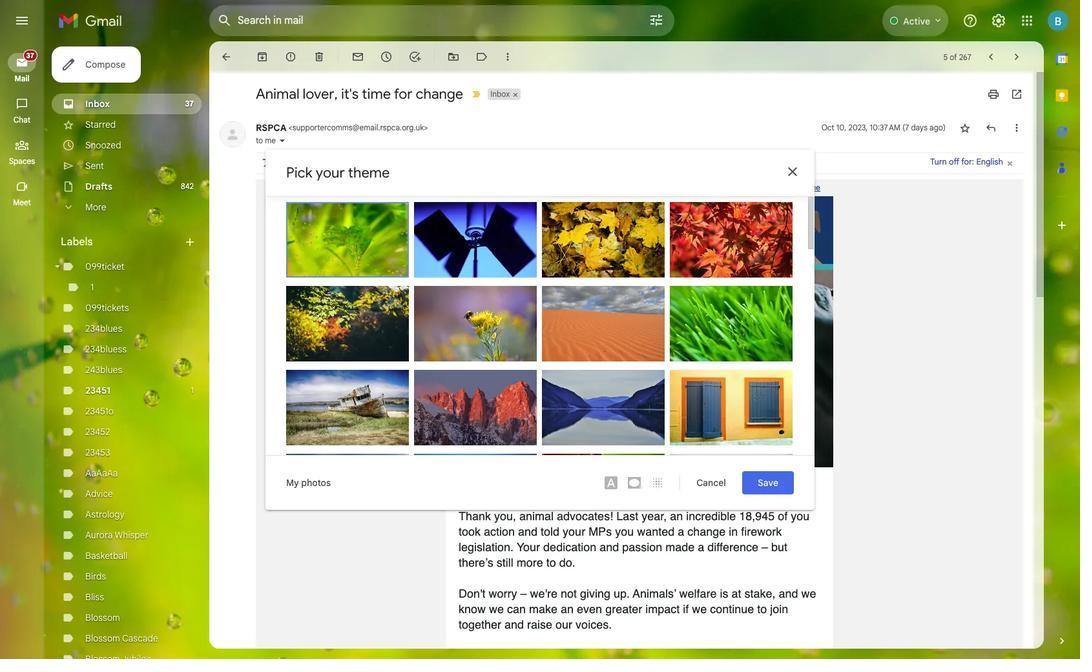 Task type: vqa. For each thing, say whether or not it's contained in the screenshot.
1
yes



Task type: locate. For each thing, give the bounding box(es) containing it.
you down last
[[615, 525, 634, 539]]

1 vertical spatial your
[[563, 525, 586, 539]]

inbox link
[[85, 98, 110, 110]]

1 horizontal spatial greg
[[435, 276, 453, 286]]

animals option
[[414, 454, 537, 530]]

0 horizontal spatial your
[[316, 164, 345, 181]]

by: greg bullock for by: greg bullock option to the middle
[[422, 276, 482, 286]]

by: mike cleron option
[[670, 454, 793, 530]]

1 horizontal spatial to
[[547, 557, 556, 570]]

we right "stake,"
[[802, 588, 817, 601]]

2 vertical spatial grzegorz
[[307, 444, 341, 454]]

0 horizontal spatial inbox
[[85, 98, 110, 110]]

photos
[[301, 477, 331, 489]]

0 horizontal spatial 1
[[90, 282, 94, 293]]

for right time
[[394, 85, 413, 103]]

2 horizontal spatial greg
[[563, 444, 581, 454]]

spaces
[[9, 156, 35, 166]]

0 vertical spatial grzegorz
[[563, 276, 597, 286]]

theme
[[348, 164, 390, 181]]

year,
[[642, 510, 667, 524]]

important because you marked it as important. switch
[[470, 88, 483, 101]]

rspca
[[256, 122, 287, 134]]

23453
[[85, 447, 110, 459]]

incredible
[[687, 510, 736, 524]]

to inside don't worry – we're not giving up. animals' welfare is at stake, and we know we can make an even greater impact if we continue to join together and raise our voices.
[[758, 603, 767, 617]]

by: greg bullock
[[295, 274, 356, 285], [422, 276, 482, 286], [550, 444, 610, 454]]

inbox button
[[488, 89, 511, 100]]

1 horizontal spatial 1
[[191, 386, 194, 396]]

(7
[[903, 123, 910, 133]]

pick your theme heading
[[286, 164, 390, 181]]

navigation
[[0, 41, 45, 660]]

0 horizontal spatial to
[[256, 136, 263, 145]]

1 vertical spatial for
[[623, 480, 644, 498]]

romain
[[691, 276, 719, 286], [436, 360, 463, 370], [691, 360, 719, 370], [691, 444, 719, 454]]

and up your
[[518, 525, 538, 539]]

0 horizontal spatial bullock
[[329, 274, 356, 285]]

1 horizontal spatial –
[[762, 541, 769, 555]]

1 vertical spatial –
[[521, 588, 527, 601]]

pick your theme alert dialog
[[266, 150, 815, 530]]

we
[[802, 588, 817, 601], [489, 603, 504, 617], [692, 603, 707, 617]]

– up can
[[521, 588, 527, 601]]

1
[[90, 282, 94, 293], [191, 386, 194, 396]]

to down "stake,"
[[758, 603, 767, 617]]

0 vertical spatial an
[[670, 510, 683, 524]]

you right 18,945
[[791, 510, 810, 524]]

2 horizontal spatial to
[[758, 603, 767, 617]]

pick your theme
[[286, 164, 390, 181]]

1 horizontal spatial change
[[688, 525, 726, 539]]

1 horizontal spatial a
[[698, 541, 705, 555]]

we down the 'worry'
[[489, 603, 504, 617]]

and down can
[[505, 619, 524, 632]]

2 vertical spatial by: grzegorz głowaty
[[294, 444, 375, 454]]

inbox for the inbox button
[[491, 89, 510, 99]]

report spam image
[[284, 50, 297, 63]]

0 horizontal spatial an
[[561, 603, 574, 617]]

oct
[[822, 123, 835, 133]]

2 horizontal spatial by: greg bullock
[[550, 444, 610, 454]]

mail, 37 unread messages image
[[22, 53, 36, 65]]

more button
[[52, 197, 202, 218]]

an
[[670, 510, 683, 524], [561, 603, 574, 617]]

1 vertical spatial an
[[561, 603, 574, 617]]

change up >
[[416, 85, 464, 103]]

0 horizontal spatial –
[[521, 588, 527, 601]]

1 horizontal spatial you
[[791, 510, 810, 524]]

1 vertical spatial blossom
[[85, 633, 120, 645]]

1 horizontal spatial of
[[950, 52, 958, 62]]

difference
[[708, 541, 759, 555]]

christopher
[[563, 360, 607, 370]]

1 vertical spatial grzegorz
[[307, 360, 341, 370]]

of inside thank you, animal advocates! last year, an incredible 18,945 of you took action and told your mps you wanted a change in firework legislation. your dedication and passion made a difference – but there's still more to do.
[[778, 510, 788, 524]]

5
[[944, 52, 948, 62]]

chat heading
[[0, 115, 44, 125]]

1 horizontal spatial we
[[692, 603, 707, 617]]

we're
[[530, 588, 558, 601]]

0 vertical spatial for
[[394, 85, 413, 103]]

we right if
[[692, 603, 707, 617]]

–
[[762, 541, 769, 555], [521, 588, 527, 601]]

your up dedication
[[563, 525, 586, 539]]

to left do.
[[547, 557, 556, 570]]

firework
[[742, 525, 782, 539]]

do.
[[560, 557, 576, 570]]

1 horizontal spatial for
[[623, 480, 644, 498]]

by: romain guy option
[[670, 202, 793, 287], [414, 286, 537, 371], [670, 286, 793, 371], [670, 370, 793, 455], [286, 454, 409, 530], [542, 454, 665, 530]]

inbox for inbox link
[[85, 98, 110, 110]]

of right 18,945
[[778, 510, 788, 524]]

234blues link
[[85, 323, 122, 335]]

make
[[490, 480, 529, 498]]

impact
[[646, 603, 680, 617]]

0 vertical spatial by: grzegorz głowaty
[[550, 276, 630, 286]]

but
[[772, 541, 788, 555]]

some
[[533, 480, 574, 498]]

dedication
[[544, 541, 597, 555]]

by: greg bullock for the left by: greg bullock option
[[295, 274, 356, 285]]

blossom link
[[85, 613, 120, 624]]

1 horizontal spatial inbox
[[491, 89, 510, 99]]

0 vertical spatial a
[[678, 525, 685, 539]]

tab list
[[1045, 41, 1081, 613]]

an inside thank you, animal advocates! last year, an incredible 18,945 of you took action and told your mps you wanted a change in firework legislation. your dedication and passion made a difference – but there's still more to do.
[[670, 510, 683, 524]]

1 vertical spatial of
[[778, 510, 788, 524]]

0 horizontal spatial of
[[778, 510, 788, 524]]

0 vertical spatial blossom
[[85, 613, 120, 624]]

turn
[[931, 157, 947, 167]]

234bluess link
[[85, 344, 127, 355]]

bullock
[[329, 274, 356, 285], [456, 276, 482, 286], [584, 444, 610, 454]]

1 vertical spatial you
[[615, 525, 634, 539]]

1 horizontal spatial your
[[563, 525, 586, 539]]

by: greg bullock option
[[286, 202, 409, 286], [414, 202, 537, 287], [542, 370, 665, 455]]

1 horizontal spatial by: greg bullock
[[422, 276, 482, 286]]

by: greg bullock for rightmost by: greg bullock option
[[550, 444, 610, 454]]

snoozed link
[[85, 140, 121, 151]]

change down incredible
[[688, 525, 726, 539]]

raise
[[527, 619, 553, 632]]

099ticket
[[85, 261, 125, 273]]

1 link
[[90, 282, 94, 293]]

of
[[950, 52, 958, 62], [778, 510, 788, 524]]

cascade
[[122, 633, 158, 645]]

oct 10, 2023, 10:37 am (7 days ago) cell
[[822, 122, 946, 134]]

0 horizontal spatial we
[[489, 603, 504, 617]]

0 horizontal spatial change
[[416, 85, 464, 103]]

2 horizontal spatial bullock
[[584, 444, 610, 454]]

join
[[771, 603, 789, 617]]

– inside don't worry – we're not giving up. animals' welfare is at stake, and we know we can make an even greater impact if we continue to join together and raise our voices.
[[521, 588, 527, 601]]

you
[[791, 510, 810, 524], [615, 525, 634, 539]]

by: christopher roehrs option
[[542, 286, 665, 371]]

of right 5
[[950, 52, 958, 62]]

– inside thank you, animal advocates! last year, an incredible 18,945 of you took action and told your mps you wanted a change in firework legislation. your dedication and passion made a difference – but there's still more to do.
[[762, 541, 769, 555]]

aaaaaa link
[[85, 468, 118, 480]]

english
[[977, 157, 1004, 167]]

0 horizontal spatial you
[[615, 525, 634, 539]]

for:
[[962, 157, 975, 167]]

0 vertical spatial –
[[762, 541, 769, 555]]

by: grzegorz głowaty
[[550, 276, 630, 286], [294, 360, 375, 370], [294, 444, 375, 454]]

blossom down bliss
[[85, 613, 120, 624]]

1 horizontal spatial an
[[670, 510, 683, 524]]

0 horizontal spatial by: greg bullock
[[295, 274, 356, 285]]

0 horizontal spatial by: greg bullock option
[[286, 202, 409, 286]]

animal
[[256, 85, 300, 103]]

1 vertical spatial change
[[688, 525, 726, 539]]

0 horizontal spatial a
[[678, 525, 685, 539]]

0 vertical spatial you
[[791, 510, 810, 524]]

1 vertical spatial to
[[547, 557, 556, 570]]

for up last
[[623, 480, 644, 498]]

blossom down blossom link
[[85, 633, 120, 645]]

by: christopher roehrs
[[550, 360, 635, 370]]

and up join
[[779, 588, 799, 601]]

inbox
[[491, 89, 510, 99], [85, 98, 110, 110]]

a
[[678, 525, 685, 539], [698, 541, 705, 555]]

your
[[517, 541, 540, 555]]

099tickets link
[[85, 302, 129, 314]]

your right pick
[[316, 164, 345, 181]]

change inside thank you, animal advocates! last year, an incredible 18,945 of you took action and told your mps you wanted a change in firework legislation. your dedication and passion made a difference – but there's still more to do.
[[688, 525, 726, 539]]

głowaty
[[599, 276, 630, 286], [343, 360, 375, 370], [343, 444, 375, 454]]

main menu image
[[14, 13, 30, 28]]

243blues link
[[85, 365, 122, 376]]

astrology
[[85, 509, 125, 521]]

– left but
[[762, 541, 769, 555]]

and
[[518, 525, 538, 539], [600, 541, 619, 555], [779, 588, 799, 601], [505, 619, 524, 632]]

compose button
[[52, 47, 141, 83]]

10,
[[837, 123, 847, 133]]

starred
[[85, 119, 116, 131]]

0 vertical spatial your
[[316, 164, 345, 181]]

an right year,
[[670, 510, 683, 524]]

2 horizontal spatial by: greg bullock option
[[542, 370, 665, 455]]

2 vertical spatial głowaty
[[343, 444, 375, 454]]

blossom cascade link
[[85, 633, 158, 645]]

advice
[[85, 489, 113, 500]]

time
[[362, 85, 391, 103]]

2 blossom from the top
[[85, 633, 120, 645]]

even
[[577, 603, 602, 617]]

to me
[[256, 136, 276, 145]]

a right made
[[698, 541, 705, 555]]

labels heading
[[61, 236, 184, 249]]

took
[[459, 525, 481, 539]]

by: inside "option"
[[550, 360, 561, 370]]

to left me
[[256, 136, 263, 145]]

meet
[[13, 198, 31, 207]]

1 blossom from the top
[[85, 613, 120, 624]]

inbox up starred link
[[85, 98, 110, 110]]

inbox inside button
[[491, 89, 510, 99]]

blossom for blossom cascade
[[85, 633, 120, 645]]

2 vertical spatial to
[[758, 603, 767, 617]]

animal
[[520, 510, 554, 524]]

labels
[[61, 236, 93, 249]]

ago)
[[930, 123, 946, 133]]

1 horizontal spatial bullock
[[456, 276, 482, 286]]

>
[[424, 123, 428, 133]]

worry
[[489, 588, 517, 601]]

aurora whisper link
[[85, 530, 149, 542]]

inbox right important because you marked it as important. switch
[[491, 89, 510, 99]]

change
[[416, 85, 464, 103], [688, 525, 726, 539]]

0 vertical spatial głowaty
[[599, 276, 630, 286]]

<
[[289, 123, 293, 133]]

by: grzegorz głowaty option
[[542, 202, 665, 287], [286, 286, 409, 371], [286, 370, 409, 455]]

legislation.
[[459, 541, 514, 555]]

0 vertical spatial 1
[[90, 282, 94, 293]]

by:
[[295, 274, 307, 285], [422, 276, 433, 286], [550, 276, 561, 286], [678, 276, 689, 286], [294, 360, 305, 370], [422, 360, 433, 370], [550, 360, 561, 370], [678, 360, 689, 370], [294, 444, 305, 454], [422, 444, 433, 454], [550, 444, 561, 454], [678, 444, 689, 454]]

a up made
[[678, 525, 685, 539]]

an down not
[[561, 603, 574, 617]]

mail
[[14, 74, 29, 83]]

aaaaaa
[[85, 468, 118, 480]]



Task type: describe. For each thing, give the bounding box(es) containing it.
snoozed
[[85, 140, 121, 151]]

Search in mail search field
[[209, 5, 675, 36]]

older image
[[1011, 50, 1024, 63]]

0 vertical spatial to
[[256, 136, 263, 145]]

1 horizontal spatial by: greg bullock option
[[414, 202, 537, 287]]

voices.
[[576, 619, 612, 632]]

0 vertical spatial change
[[416, 85, 464, 103]]

newer image
[[985, 50, 998, 63]]

rspca cell
[[256, 122, 428, 134]]

drafts
[[85, 181, 113, 193]]

0 horizontal spatial for
[[394, 85, 413, 103]]

aurora
[[85, 530, 113, 542]]

234bluess
[[85, 344, 127, 355]]

save button
[[743, 472, 794, 495]]

blossom cascade
[[85, 633, 158, 645]]

1 vertical spatial by: grzegorz głowaty
[[294, 360, 375, 370]]

is
[[720, 588, 729, 601]]

search in mail image
[[213, 9, 237, 32]]

together
[[459, 619, 502, 632]]

you,
[[494, 510, 516, 524]]

basketball
[[85, 551, 128, 562]]

passion
[[623, 541, 663, 555]]

not
[[561, 588, 577, 601]]

advanced search options image
[[644, 7, 670, 33]]

add to tasks image
[[408, 50, 421, 63]]

267
[[960, 52, 972, 62]]

astrology link
[[85, 509, 125, 521]]

sent link
[[85, 160, 104, 172]]

chat
[[14, 115, 30, 125]]

meet heading
[[0, 198, 44, 208]]

mark as unread image
[[352, 50, 365, 63]]

oct 10, 2023, 10:37 am (7 days ago)
[[822, 123, 946, 133]]

an inside don't worry – we're not giving up. animals' welfare is at stake, and we know we can make an even greater impact if we continue to join together and raise our voices.
[[561, 603, 574, 617]]

compose
[[85, 59, 126, 70]]

days
[[912, 123, 928, 133]]

it's
[[341, 85, 359, 103]]

0 vertical spatial of
[[950, 52, 958, 62]]

and down mps
[[600, 541, 619, 555]]

welfare
[[680, 588, 717, 601]]

spaces heading
[[0, 156, 44, 167]]

navigation containing mail
[[0, 41, 45, 660]]

your inside alert dialog
[[316, 164, 345, 181]]

18,945
[[740, 510, 775, 524]]

advice link
[[85, 489, 113, 500]]

243blues
[[85, 365, 122, 376]]

our
[[556, 619, 573, 632]]

by: zermatt2
[[422, 444, 469, 454]]

turn off for: english
[[931, 157, 1004, 167]]

to inside thank you, animal advocates! last year, an incredible 18,945 of you took action and told your mps you wanted a change in firework legislation. your dedication and passion made a difference – but there's still more to do.
[[547, 557, 556, 570]]

bullock for by: greg bullock option to the middle
[[456, 276, 482, 286]]

0 horizontal spatial greg
[[309, 274, 327, 285]]

snooze image
[[380, 50, 393, 63]]

1 vertical spatial 1
[[191, 386, 194, 396]]

birds
[[85, 571, 106, 583]]

if
[[683, 603, 689, 617]]

blossom for blossom link
[[85, 613, 120, 624]]

bullock for rightmost by: greg bullock option
[[584, 444, 610, 454]]

continue
[[710, 603, 754, 617]]

099ticket link
[[85, 261, 125, 273]]

your inside thank you, animal advocates! last year, an incredible 18,945 of you took action and told your mps you wanted a change in firework legislation. your dedication and passion made a difference – but there's still more to do.
[[563, 525, 586, 539]]

settings image
[[992, 13, 1007, 28]]

me
[[265, 136, 276, 145]]

23452 link
[[85, 427, 110, 438]]

off
[[950, 157, 960, 167]]

advocates!
[[557, 510, 613, 524]]

still
[[497, 557, 514, 570]]

roehrs
[[609, 360, 635, 370]]

birds link
[[85, 571, 106, 583]]

know
[[459, 603, 486, 617]]

23451 link
[[85, 385, 110, 397]]

firework legislation
[[648, 480, 789, 498]]

last
[[617, 510, 639, 524]]

don't
[[459, 588, 486, 601]]

thank you, animal advocates! last year, an incredible 18,945 of you took action and told your mps you wanted a change in firework legislation. your dedication and passion made a difference – but there's still more to do.
[[459, 510, 810, 570]]

099tickets
[[85, 302, 129, 314]]

action
[[484, 525, 515, 539]]

234blues
[[85, 323, 122, 335]]

delete image
[[313, 50, 326, 63]]

up.
[[614, 588, 630, 601]]

Not starred checkbox
[[959, 122, 972, 134]]

thank
[[459, 510, 491, 524]]

make
[[529, 603, 558, 617]]

1 vertical spatial głowaty
[[343, 360, 375, 370]]

bliss
[[85, 592, 104, 604]]

animal lover, it's time for change
[[256, 85, 464, 103]]

lover,
[[303, 85, 338, 103]]

bullock for the left by: greg bullock option
[[329, 274, 356, 285]]

pick
[[286, 164, 313, 181]]

my photos
[[286, 477, 331, 489]]

more
[[85, 202, 106, 213]]

starred link
[[85, 119, 116, 131]]

mail heading
[[0, 74, 44, 84]]

1 vertical spatial a
[[698, 541, 705, 555]]

2 horizontal spatial we
[[802, 588, 817, 601]]

archive image
[[256, 50, 269, 63]]

842
[[181, 182, 194, 191]]

aurora whisper
[[85, 530, 149, 542]]

23453 link
[[85, 447, 110, 459]]

my
[[286, 477, 299, 489]]

23451o
[[85, 406, 114, 418]]

there's
[[459, 557, 494, 570]]

cancel button
[[686, 472, 737, 495]]

by: zermatt2 option
[[414, 370, 537, 455]]

animals'
[[633, 588, 677, 601]]

stake,
[[745, 588, 776, 601]]

10:37 am
[[870, 123, 901, 133]]

basketball link
[[85, 551, 128, 562]]

back to inbox image
[[220, 50, 233, 63]]

mps
[[589, 525, 612, 539]]



